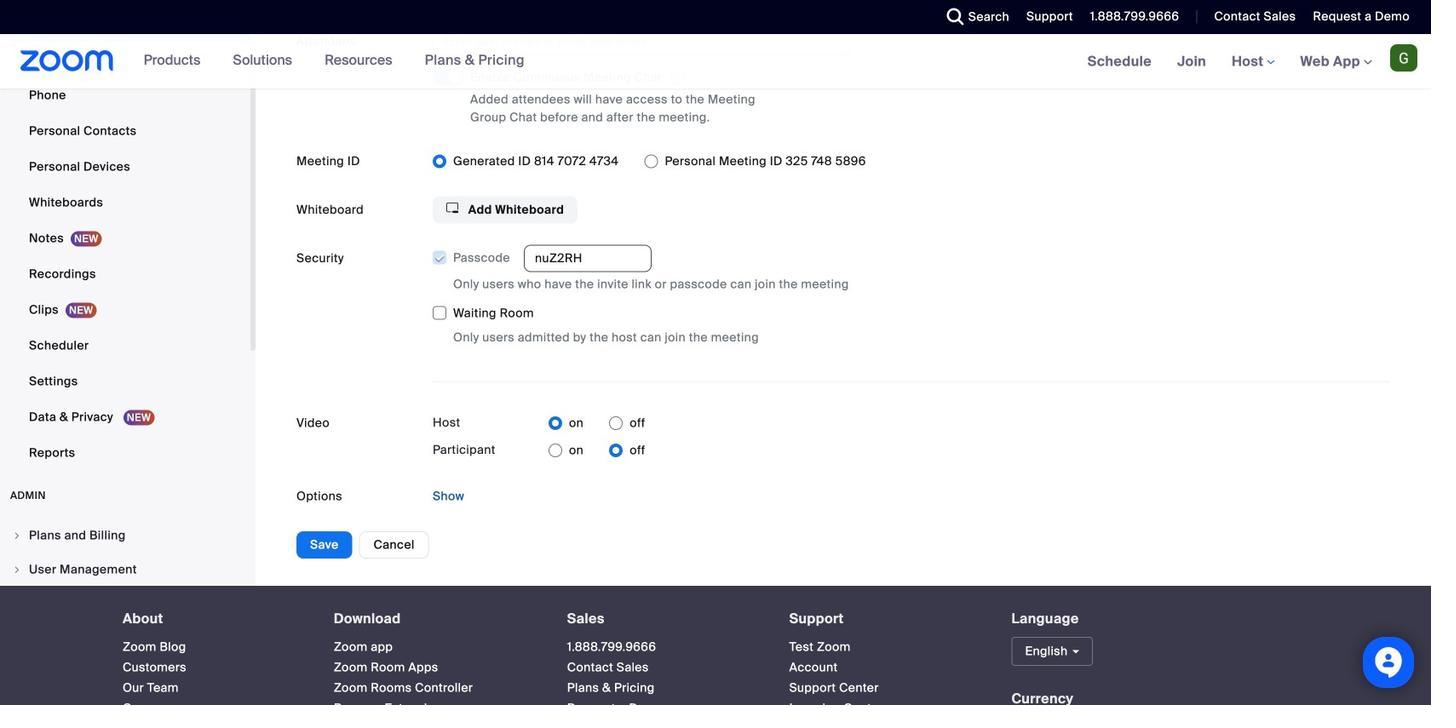 Task type: vqa. For each thing, say whether or not it's contained in the screenshot.
Webinars LINK
no



Task type: locate. For each thing, give the bounding box(es) containing it.
1 menu item from the top
[[0, 520, 250, 552]]

heading
[[123, 612, 303, 627], [334, 612, 536, 627], [567, 612, 759, 627], [789, 612, 981, 627]]

None text field
[[524, 245, 652, 272]]

right image
[[12, 531, 22, 541], [12, 565, 22, 575]]

banner
[[0, 34, 1431, 90]]

meetings navigation
[[1075, 34, 1431, 90]]

2 heading from the left
[[334, 612, 536, 627]]

profile picture image
[[1390, 44, 1417, 72]]

0 vertical spatial menu item
[[0, 520, 250, 552]]

1 vertical spatial menu item
[[0, 554, 250, 586]]

0 vertical spatial right image
[[12, 531, 22, 541]]

2 menu item from the top
[[0, 554, 250, 586]]

2 right image from the top
[[12, 565, 22, 575]]

menu item
[[0, 520, 250, 552], [0, 554, 250, 586]]

add whiteboard image
[[446, 202, 458, 214]]

group
[[432, 245, 1390, 347]]

option group
[[433, 148, 1390, 175], [549, 410, 645, 437], [549, 437, 645, 464]]

3 heading from the left
[[567, 612, 759, 627]]

1 vertical spatial right image
[[12, 565, 22, 575]]



Task type: describe. For each thing, give the bounding box(es) containing it.
1 right image from the top
[[12, 531, 22, 541]]

admin menu menu
[[0, 520, 250, 705]]

product information navigation
[[131, 34, 537, 89]]

personal menu menu
[[0, 0, 250, 472]]

1 heading from the left
[[123, 612, 303, 627]]

zoom logo image
[[20, 50, 114, 72]]

side navigation navigation
[[0, 0, 256, 705]]

4 heading from the left
[[789, 612, 981, 627]]



